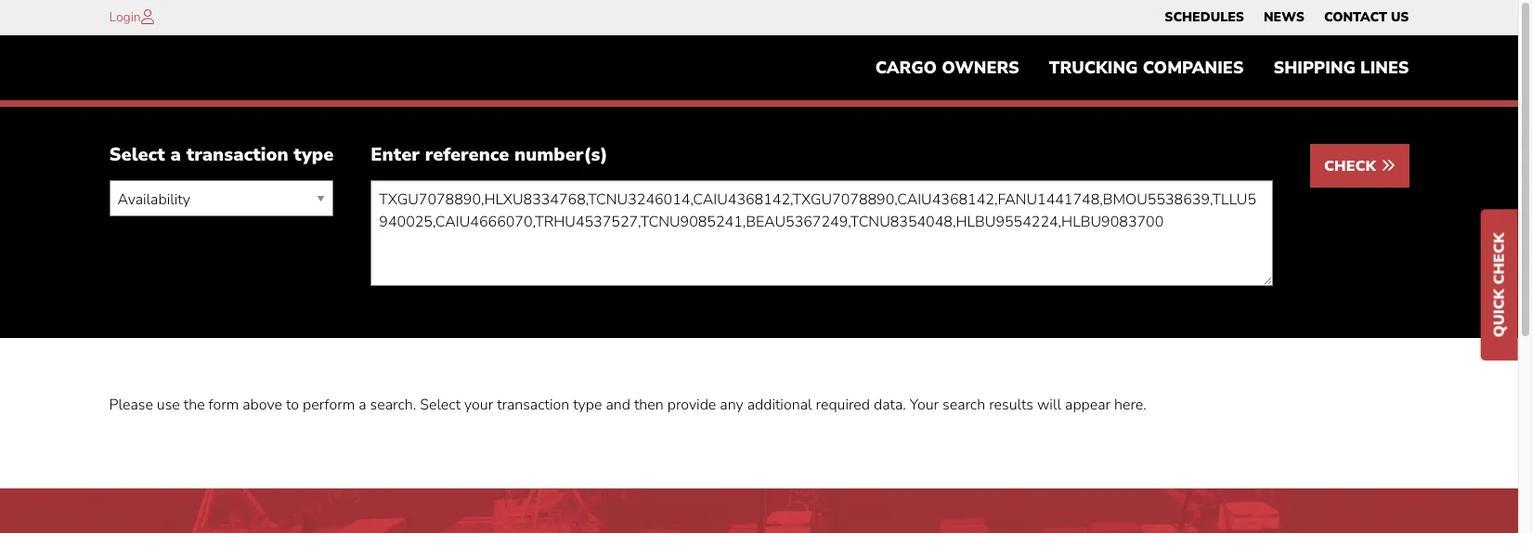 Task type: describe. For each thing, give the bounding box(es) containing it.
required
[[816, 395, 870, 415]]

perform
[[303, 395, 355, 415]]

login
[[109, 8, 141, 26]]

us
[[1391, 8, 1409, 26]]

data.
[[874, 395, 906, 415]]

1 vertical spatial transaction
[[497, 395, 569, 415]]

contact
[[1324, 8, 1387, 26]]

news link
[[1264, 5, 1305, 31]]

owners
[[942, 57, 1020, 79]]

news
[[1264, 8, 1305, 26]]

contact us
[[1324, 8, 1409, 26]]

any
[[720, 395, 744, 415]]

cargo
[[875, 57, 937, 79]]

companies
[[1143, 57, 1244, 79]]

0 vertical spatial type
[[294, 142, 334, 168]]

0 vertical spatial a
[[170, 142, 181, 168]]

provide
[[667, 395, 716, 415]]

quick check link
[[1481, 210, 1518, 361]]

please use the form above to perform a search. select your transaction type and then provide any additional required data. your search results will appear here.
[[109, 395, 1147, 415]]

and
[[606, 395, 631, 415]]

cargo owners
[[875, 57, 1020, 79]]

menu bar containing cargo owners
[[861, 49, 1424, 87]]

quick check
[[1490, 233, 1510, 337]]

quick
[[1490, 289, 1510, 337]]

your
[[910, 395, 939, 415]]

search
[[943, 395, 985, 415]]

here.
[[1114, 395, 1147, 415]]

check button
[[1310, 144, 1409, 188]]

form
[[209, 395, 239, 415]]

will
[[1037, 395, 1061, 415]]

trucking
[[1049, 57, 1138, 79]]

1 horizontal spatial a
[[359, 395, 366, 415]]

user image
[[141, 9, 154, 24]]

1 horizontal spatial check
[[1490, 233, 1510, 285]]

angle double right image
[[1380, 158, 1395, 173]]

above
[[243, 395, 282, 415]]

reference
[[425, 142, 509, 168]]

results
[[989, 395, 1034, 415]]

enter
[[371, 142, 420, 168]]



Task type: vqa. For each thing, say whether or not it's contained in the screenshot.
the appear
yes



Task type: locate. For each thing, give the bounding box(es) containing it.
menu bar down schedules link
[[861, 49, 1424, 87]]

use
[[157, 395, 180, 415]]

transaction
[[186, 142, 288, 168], [497, 395, 569, 415]]

1 vertical spatial menu bar
[[861, 49, 1424, 87]]

type left "and"
[[573, 395, 602, 415]]

schedules
[[1165, 8, 1244, 26]]

0 vertical spatial menu bar
[[1155, 5, 1419, 31]]

trucking companies
[[1049, 57, 1244, 79]]

1 horizontal spatial transaction
[[497, 395, 569, 415]]

menu bar up the shipping
[[1155, 5, 1419, 31]]

cargo owners link
[[861, 49, 1034, 87]]

then
[[634, 395, 664, 415]]

type
[[294, 142, 334, 168], [573, 395, 602, 415]]

shipping
[[1274, 57, 1356, 79]]

type left enter
[[294, 142, 334, 168]]

check inside button
[[1324, 156, 1380, 177]]

0 horizontal spatial a
[[170, 142, 181, 168]]

0 vertical spatial check
[[1324, 156, 1380, 177]]

please
[[109, 395, 153, 415]]

0 vertical spatial select
[[109, 142, 165, 168]]

shipping lines link
[[1259, 49, 1424, 87]]

1 horizontal spatial type
[[573, 395, 602, 415]]

check
[[1324, 156, 1380, 177], [1490, 233, 1510, 285]]

1 vertical spatial type
[[573, 395, 602, 415]]

shipping lines
[[1274, 57, 1409, 79]]

your
[[464, 395, 493, 415]]

the
[[184, 395, 205, 415]]

1 horizontal spatial select
[[420, 395, 461, 415]]

appear
[[1065, 395, 1111, 415]]

0 horizontal spatial check
[[1324, 156, 1380, 177]]

0 horizontal spatial transaction
[[186, 142, 288, 168]]

a
[[170, 142, 181, 168], [359, 395, 366, 415]]

login link
[[109, 8, 141, 26]]

enter reference number(s)
[[371, 142, 608, 168]]

Enter reference number(s) text field
[[371, 181, 1273, 286]]

trucking companies link
[[1034, 49, 1259, 87]]

footer
[[0, 488, 1518, 533]]

1 vertical spatial select
[[420, 395, 461, 415]]

schedules link
[[1165, 5, 1244, 31]]

1 vertical spatial check
[[1490, 233, 1510, 285]]

additional
[[747, 395, 812, 415]]

menu bar
[[1155, 5, 1419, 31], [861, 49, 1424, 87]]

lines
[[1361, 57, 1409, 79]]

number(s)
[[515, 142, 608, 168]]

0 horizontal spatial select
[[109, 142, 165, 168]]

0 horizontal spatial type
[[294, 142, 334, 168]]

menu bar containing schedules
[[1155, 5, 1419, 31]]

select
[[109, 142, 165, 168], [420, 395, 461, 415]]

0 vertical spatial transaction
[[186, 142, 288, 168]]

to
[[286, 395, 299, 415]]

contact us link
[[1324, 5, 1409, 31]]

1 vertical spatial a
[[359, 395, 366, 415]]

select a transaction type
[[109, 142, 334, 168]]

search.
[[370, 395, 416, 415]]



